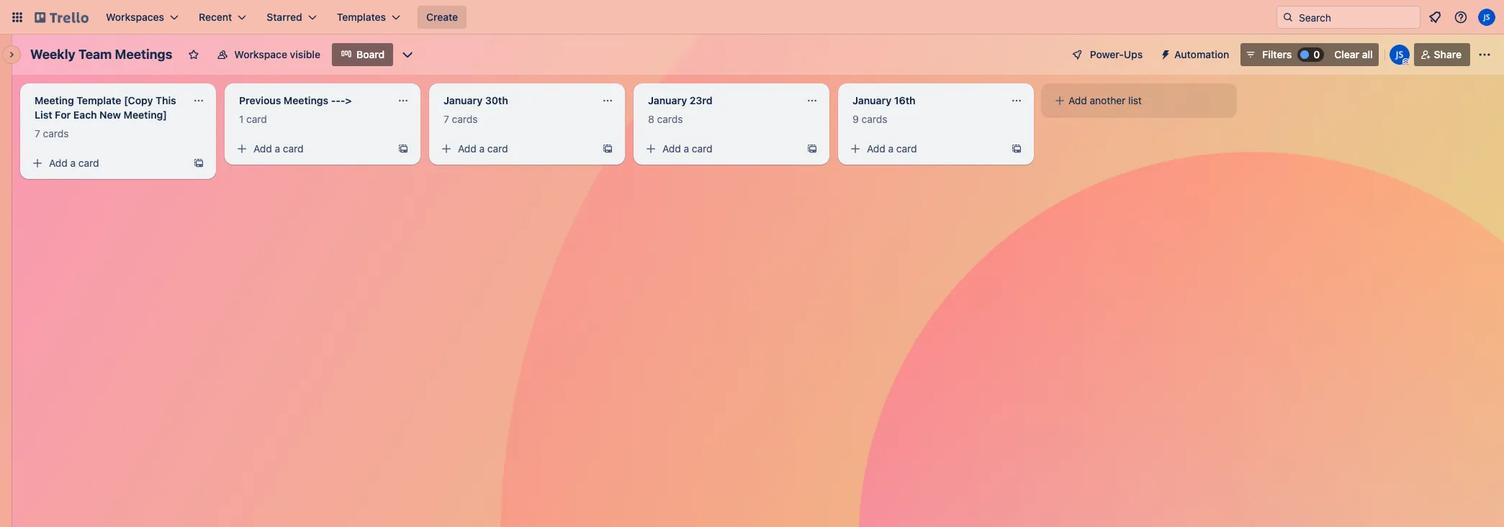 Task type: locate. For each thing, give the bounding box(es) containing it.
templates
[[337, 11, 386, 23]]

add
[[1069, 94, 1087, 107], [254, 143, 272, 155], [458, 143, 477, 155], [663, 143, 681, 155], [867, 143, 886, 155], [49, 157, 68, 169]]

7 for january 30th text box
[[444, 113, 449, 125]]

January 23rd text field
[[640, 89, 798, 112]]

add a card link
[[230, 139, 392, 159], [435, 139, 596, 159], [640, 139, 801, 159], [844, 139, 1006, 159], [26, 153, 187, 174]]

add a card down january 30th text box
[[458, 143, 508, 155]]

2 horizontal spatial sm image
[[1053, 94, 1067, 108]]

jacob simon (jacobsimon16) image
[[1479, 9, 1496, 26], [1390, 45, 1410, 65]]

star or unstar board image
[[188, 49, 200, 61]]

cards
[[452, 113, 478, 125], [657, 113, 683, 125], [862, 113, 888, 125], [43, 127, 69, 140]]

create from template… image for add a card link corresponding to january 30th text box
[[602, 143, 614, 155]]

open information menu image
[[1454, 10, 1469, 24]]

power-
[[1090, 48, 1124, 61]]

share
[[1435, 48, 1462, 61]]

weekly
[[30, 47, 75, 62]]

add a card for 'meeting template [copy this list for each new meeting]' "text field"
[[49, 157, 99, 169]]

add for 'meeting template [copy this list for each new meeting]' "text field"
[[49, 157, 68, 169]]

0 notifications image
[[1427, 9, 1444, 26]]

create from template… image for add a card link for previous meetings ---> text box
[[398, 143, 409, 155]]

add a card link down january 30th text box
[[435, 139, 596, 159]]

add a card down 'meeting template [copy this list for each new meeting]' "text field"
[[49, 157, 99, 169]]

cards down 'meeting template [copy this list for each new meeting]' "text field"
[[43, 127, 69, 140]]

create from template… image
[[398, 143, 409, 155], [602, 143, 614, 155], [807, 143, 818, 155], [193, 158, 205, 169]]

1 vertical spatial jacob simon (jacobsimon16) image
[[1390, 45, 1410, 65]]

sm image for 1 card
[[235, 142, 249, 156]]

cards down january 30th text box
[[452, 113, 478, 125]]

1 horizontal spatial sm image
[[848, 142, 863, 156]]

power-ups button
[[1062, 43, 1152, 66]]

7 cards down 'meeting template [copy this list for each new meeting]' "text field"
[[35, 127, 69, 140]]

a down previous meetings ---> text box
[[275, 143, 280, 155]]

workspace visible
[[234, 48, 321, 61]]

add another list
[[1069, 94, 1142, 107]]

add a card link for "january 23rd" text field
[[640, 139, 801, 159]]

add a card down 1 card
[[254, 143, 304, 155]]

a down "january 23rd" text field
[[684, 143, 689, 155]]

add a card
[[254, 143, 304, 155], [458, 143, 508, 155], [663, 143, 713, 155], [867, 143, 917, 155], [49, 157, 99, 169]]

a down 'meeting template [copy this list for each new meeting]' "text field"
[[70, 157, 76, 169]]

card down previous meetings ---> text box
[[283, 143, 304, 155]]

add for previous meetings ---> text box
[[254, 143, 272, 155]]

0 horizontal spatial jacob simon (jacobsimon16) image
[[1390, 45, 1410, 65]]

a for 9 cards's sm image
[[888, 143, 894, 155]]

add a card for january 16th text box
[[867, 143, 917, 155]]

card for "january 23rd" text field
[[692, 143, 713, 155]]

7 cards down january 30th text box
[[444, 113, 478, 125]]

add another list link
[[1047, 89, 1232, 112]]

visible
[[290, 48, 321, 61]]

a down january 16th text box
[[888, 143, 894, 155]]

clear
[[1335, 48, 1360, 61]]

add a card down "9 cards"
[[867, 143, 917, 155]]

add for january 30th text box
[[458, 143, 477, 155]]

list
[[1129, 94, 1142, 107]]

1 horizontal spatial jacob simon (jacobsimon16) image
[[1479, 9, 1496, 26]]

add a card link down january 16th text box
[[844, 139, 1006, 159]]

0 vertical spatial 7 cards
[[444, 113, 478, 125]]

7 cards for 7 cards sm icon
[[35, 127, 69, 140]]

add a card link down "january 23rd" text field
[[640, 139, 801, 159]]

add a card link down previous meetings ---> text box
[[230, 139, 392, 159]]

9
[[853, 113, 859, 125]]

sm image inside automation button
[[1155, 43, 1175, 63]]

1 horizontal spatial 7
[[444, 113, 449, 125]]

sm image for 7 cards
[[30, 156, 45, 171]]

cards right 8
[[657, 113, 683, 125]]

8 cards
[[648, 113, 683, 125]]

create from template… image
[[1011, 143, 1023, 155]]

1 vertical spatial 7
[[35, 127, 40, 140]]

0 horizontal spatial sm image
[[439, 142, 454, 156]]

weekly team meetings
[[30, 47, 172, 62]]

sm image
[[1155, 43, 1175, 63], [235, 142, 249, 156], [644, 142, 658, 156], [30, 156, 45, 171]]

1 vertical spatial 7 cards
[[35, 127, 69, 140]]

cards for 9 cards's sm image
[[862, 113, 888, 125]]

workspaces
[[106, 11, 164, 23]]

1 horizontal spatial 7 cards
[[444, 113, 478, 125]]

sm image
[[1053, 94, 1067, 108], [439, 142, 454, 156], [848, 142, 863, 156]]

search image
[[1283, 12, 1294, 23]]

0 horizontal spatial 7 cards
[[35, 127, 69, 140]]

card down 'meeting template [copy this list for each new meeting]' "text field"
[[78, 157, 99, 169]]

card
[[246, 113, 267, 125], [283, 143, 304, 155], [488, 143, 508, 155], [692, 143, 713, 155], [897, 143, 917, 155], [78, 157, 99, 169]]

starred
[[267, 11, 302, 23]]

7
[[444, 113, 449, 125], [35, 127, 40, 140]]

add a card down 8 cards
[[663, 143, 713, 155]]

jacob simon (jacobsimon16) image right open information menu icon
[[1479, 9, 1496, 26]]

January 30th text field
[[435, 89, 594, 112]]

0 vertical spatial 7
[[444, 113, 449, 125]]

jacob simon (jacobsimon16) image right all
[[1390, 45, 1410, 65]]

board link
[[332, 43, 393, 66]]

card down january 30th text box
[[488, 143, 508, 155]]

clear all button
[[1329, 43, 1379, 66]]

7 cards
[[444, 113, 478, 125], [35, 127, 69, 140]]

a
[[275, 143, 280, 155], [479, 143, 485, 155], [684, 143, 689, 155], [888, 143, 894, 155], [70, 157, 76, 169]]

card down january 16th text box
[[897, 143, 917, 155]]

recent button
[[190, 6, 255, 29]]

cards right 9
[[862, 113, 888, 125]]

a down january 30th text box
[[479, 143, 485, 155]]

a for 7 cards sm icon
[[70, 157, 76, 169]]

show menu image
[[1478, 48, 1492, 62]]

1
[[239, 113, 244, 125]]

clear all
[[1335, 48, 1373, 61]]

add a card link down 'meeting template [copy this list for each new meeting]' "text field"
[[26, 153, 187, 174]]

0 vertical spatial jacob simon (jacobsimon16) image
[[1479, 9, 1496, 26]]

0 horizontal spatial 7
[[35, 127, 40, 140]]

card down "january 23rd" text field
[[692, 143, 713, 155]]



Task type: describe. For each thing, give the bounding box(es) containing it.
create from template… image for add a card link related to "january 23rd" text field
[[807, 143, 818, 155]]

primary element
[[0, 0, 1505, 35]]

add a card link for january 30th text box
[[435, 139, 596, 159]]

workspace
[[234, 48, 287, 61]]

add for january 16th text box
[[867, 143, 886, 155]]

power-ups
[[1090, 48, 1143, 61]]

automation button
[[1155, 43, 1238, 66]]

add a card for "january 23rd" text field
[[663, 143, 713, 155]]

Previous Meetings ---> text field
[[230, 89, 389, 112]]

another
[[1090, 94, 1126, 107]]

a for 1 card sm icon
[[275, 143, 280, 155]]

share button
[[1414, 43, 1471, 66]]

add a card link for january 16th text box
[[844, 139, 1006, 159]]

cards for 7 cards sm icon
[[43, 127, 69, 140]]

card for january 30th text box
[[488, 143, 508, 155]]

recent
[[199, 11, 232, 23]]

Meeting Template [Copy This List For Each New Meeting] text field
[[26, 89, 184, 127]]

create from template… image for 'meeting template [copy this list for each new meeting]' "text field" add a card link
[[193, 158, 205, 169]]

January 16th text field
[[844, 89, 1003, 112]]

all
[[1363, 48, 1373, 61]]

add for "january 23rd" text field
[[663, 143, 681, 155]]

create button
[[418, 6, 467, 29]]

card for january 16th text box
[[897, 143, 917, 155]]

0
[[1314, 48, 1320, 61]]

sm image for 8 cards
[[644, 142, 658, 156]]

starred button
[[258, 6, 325, 29]]

ups
[[1124, 48, 1143, 61]]

add a card for january 30th text box
[[458, 143, 508, 155]]

1 card
[[239, 113, 267, 125]]

a for sm icon related to 8 cards
[[684, 143, 689, 155]]

cards for 7 cards's sm image
[[452, 113, 478, 125]]

automation
[[1175, 48, 1230, 61]]

sm image for 9 cards
[[848, 142, 863, 156]]

add a card for previous meetings ---> text box
[[254, 143, 304, 155]]

create
[[426, 11, 458, 23]]

a for 7 cards's sm image
[[479, 143, 485, 155]]

7 cards for 7 cards's sm image
[[444, 113, 478, 125]]

sm image inside the add another list link
[[1053, 94, 1067, 108]]

card right 1
[[246, 113, 267, 125]]

add a card link for previous meetings ---> text box
[[230, 139, 392, 159]]

templates button
[[328, 6, 409, 29]]

Search field
[[1294, 6, 1420, 28]]

Board name text field
[[23, 43, 180, 66]]

this member is an admin of this board. image
[[1403, 58, 1409, 65]]

back to home image
[[35, 6, 89, 29]]

add a card link for 'meeting template [copy this list for each new meeting]' "text field"
[[26, 153, 187, 174]]

team
[[78, 47, 112, 62]]

customize views image
[[401, 48, 415, 62]]

card for 'meeting template [copy this list for each new meeting]' "text field"
[[78, 157, 99, 169]]

workspaces button
[[97, 6, 187, 29]]

8
[[648, 113, 655, 125]]

card for previous meetings ---> text box
[[283, 143, 304, 155]]

cards for sm icon related to 8 cards
[[657, 113, 683, 125]]

workspace visible button
[[208, 43, 329, 66]]

filters
[[1263, 48, 1292, 61]]

7 for 'meeting template [copy this list for each new meeting]' "text field"
[[35, 127, 40, 140]]

9 cards
[[853, 113, 888, 125]]

sm image for 7 cards
[[439, 142, 454, 156]]

meetings
[[115, 47, 172, 62]]

board
[[357, 48, 385, 61]]



Task type: vqa. For each thing, say whether or not it's contained in the screenshot.
MICRO-
no



